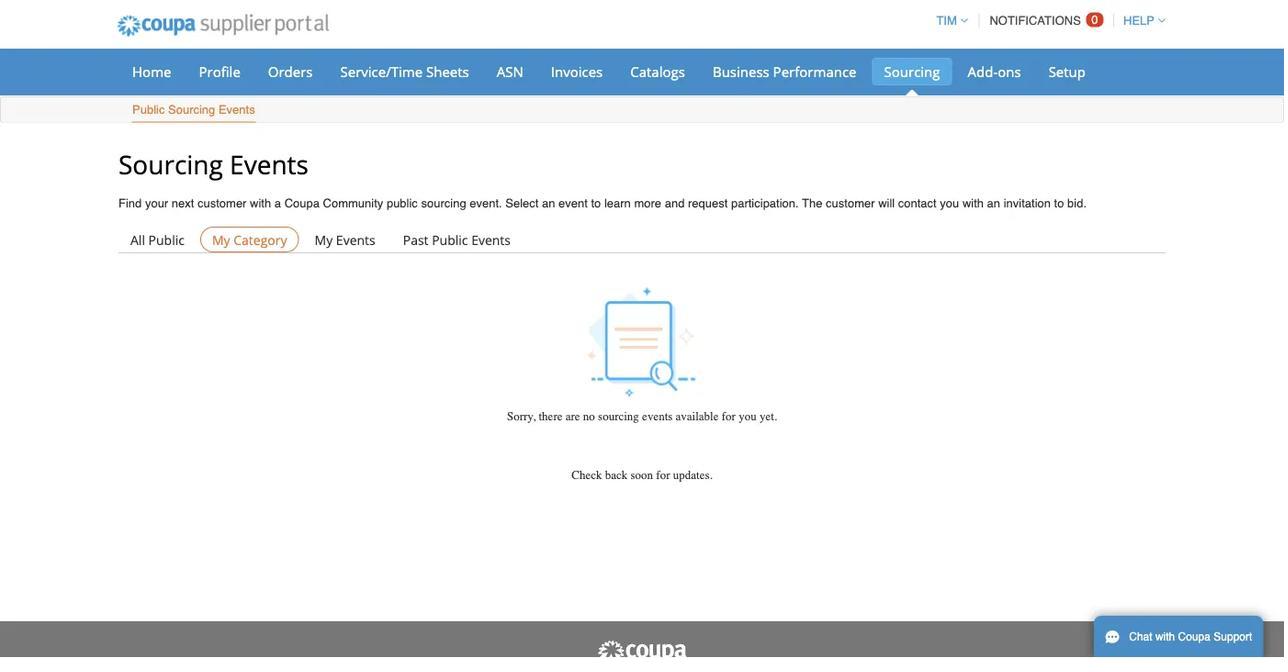 Task type: locate. For each thing, give the bounding box(es) containing it.
past public events link
[[391, 227, 523, 253]]

next
[[172, 197, 194, 210]]

ons
[[998, 62, 1022, 81]]

public inside 'link'
[[432, 231, 468, 248]]

0 horizontal spatial an
[[542, 197, 555, 210]]

0 horizontal spatial you
[[739, 410, 757, 424]]

1 vertical spatial for
[[656, 469, 670, 483]]

public for all
[[148, 231, 185, 248]]

events down the profile link
[[219, 103, 255, 117]]

1 horizontal spatial coupa
[[1179, 631, 1211, 644]]

to
[[591, 197, 601, 210], [1055, 197, 1065, 210]]

my events
[[315, 231, 376, 248]]

1 horizontal spatial my
[[315, 231, 333, 248]]

tab list
[[119, 227, 1166, 253]]

public sourcing events link
[[131, 99, 256, 123]]

my
[[212, 231, 230, 248], [315, 231, 333, 248]]

my inside my category link
[[212, 231, 230, 248]]

2 to from the left
[[1055, 197, 1065, 210]]

you left 'yet.'
[[739, 410, 757, 424]]

events
[[642, 410, 673, 424]]

there
[[539, 410, 563, 424]]

events
[[219, 103, 255, 117], [230, 147, 309, 182], [336, 231, 376, 248], [472, 231, 511, 248]]

coupa left the support
[[1179, 631, 1211, 644]]

all
[[130, 231, 145, 248]]

my down community
[[315, 231, 333, 248]]

1 horizontal spatial to
[[1055, 197, 1065, 210]]

1 vertical spatial coupa supplier portal image
[[596, 641, 688, 659]]

1 horizontal spatial customer
[[826, 197, 875, 210]]

0 horizontal spatial coupa supplier portal image
[[105, 3, 342, 49]]

with inside button
[[1156, 631, 1176, 644]]

past public events
[[403, 231, 511, 248]]

business performance link
[[701, 58, 869, 85]]

for
[[722, 410, 736, 424], [656, 469, 670, 483]]

sheets
[[426, 62, 469, 81]]

sourcing up "next"
[[119, 147, 223, 182]]

tim link
[[929, 14, 968, 28]]

2 customer from the left
[[826, 197, 875, 210]]

for right soon
[[656, 469, 670, 483]]

0 horizontal spatial with
[[250, 197, 271, 210]]

for right "available" on the bottom of the page
[[722, 410, 736, 424]]

coupa inside button
[[1179, 631, 1211, 644]]

asn link
[[485, 58, 536, 85]]

navigation containing notifications 0
[[929, 3, 1166, 39]]

my category link
[[200, 227, 299, 253]]

more
[[635, 197, 662, 210]]

service/time sheets link
[[329, 58, 481, 85]]

event.
[[470, 197, 502, 210]]

0 vertical spatial sourcing
[[885, 62, 941, 81]]

catalogs
[[631, 62, 685, 81]]

1 vertical spatial you
[[739, 410, 757, 424]]

you
[[940, 197, 960, 210], [739, 410, 757, 424]]

customer right "next"
[[198, 197, 247, 210]]

customer
[[198, 197, 247, 210], [826, 197, 875, 210]]

0 horizontal spatial my
[[212, 231, 230, 248]]

navigation
[[929, 3, 1166, 39]]

customer left will
[[826, 197, 875, 210]]

back
[[605, 469, 628, 483]]

home
[[132, 62, 171, 81]]

sourcing
[[885, 62, 941, 81], [168, 103, 215, 117], [119, 147, 223, 182]]

with left invitation
[[963, 197, 984, 210]]

my left category
[[212, 231, 230, 248]]

an
[[542, 197, 555, 210], [988, 197, 1001, 210]]

to left bid.
[[1055, 197, 1065, 210]]

0 vertical spatial coupa
[[285, 197, 320, 210]]

sorry, there are no sourcing events available for you yet.
[[507, 410, 778, 424]]

1 horizontal spatial you
[[940, 197, 960, 210]]

to left learn at the top of page
[[591, 197, 601, 210]]

1 vertical spatial sourcing
[[168, 103, 215, 117]]

with
[[250, 197, 271, 210], [963, 197, 984, 210], [1156, 631, 1176, 644]]

business performance
[[713, 62, 857, 81]]

sourcing down the profile link
[[168, 103, 215, 117]]

1 vertical spatial coupa
[[1179, 631, 1211, 644]]

add-
[[968, 62, 998, 81]]

learn
[[605, 197, 631, 210]]

public right past
[[432, 231, 468, 248]]

2 vertical spatial sourcing
[[119, 147, 223, 182]]

1 horizontal spatial for
[[722, 410, 736, 424]]

help link
[[1116, 14, 1166, 28]]

coupa
[[285, 197, 320, 210], [1179, 631, 1211, 644]]

all public link
[[119, 227, 197, 253]]

1 horizontal spatial an
[[988, 197, 1001, 210]]

2 horizontal spatial with
[[1156, 631, 1176, 644]]

invoices
[[551, 62, 603, 81]]

public
[[132, 103, 165, 117], [148, 231, 185, 248], [432, 231, 468, 248]]

request
[[688, 197, 728, 210]]

sourcing down tim on the right of page
[[885, 62, 941, 81]]

my inside my events 'link'
[[315, 231, 333, 248]]

profile
[[199, 62, 241, 81]]

2 my from the left
[[315, 231, 333, 248]]

coupa supplier portal image
[[105, 3, 342, 49], [596, 641, 688, 659]]

coupa right a
[[285, 197, 320, 210]]

1 horizontal spatial sourcing
[[598, 410, 640, 424]]

with right the chat in the bottom of the page
[[1156, 631, 1176, 644]]

notifications 0
[[990, 13, 1099, 28]]

1 horizontal spatial coupa supplier portal image
[[596, 641, 688, 659]]

sourcing
[[421, 197, 467, 210], [598, 410, 640, 424]]

orders link
[[256, 58, 325, 85]]

orders
[[268, 62, 313, 81]]

and
[[665, 197, 685, 210]]

invoices link
[[539, 58, 615, 85]]

add-ons
[[968, 62, 1022, 81]]

setup
[[1049, 62, 1086, 81]]

events up a
[[230, 147, 309, 182]]

with left a
[[250, 197, 271, 210]]

chat with coupa support button
[[1095, 617, 1264, 659]]

event
[[559, 197, 588, 210]]

0 horizontal spatial customer
[[198, 197, 247, 210]]

sourcing up past public events
[[421, 197, 467, 210]]

1 to from the left
[[591, 197, 601, 210]]

public sourcing events
[[132, 103, 255, 117]]

setup link
[[1037, 58, 1098, 85]]

0 horizontal spatial sourcing
[[421, 197, 467, 210]]

you right contact
[[940, 197, 960, 210]]

an left event
[[542, 197, 555, 210]]

no
[[583, 410, 595, 424]]

an left invitation
[[988, 197, 1001, 210]]

0 vertical spatial for
[[722, 410, 736, 424]]

sourcing right the no
[[598, 410, 640, 424]]

public right all at the top of the page
[[148, 231, 185, 248]]

1 my from the left
[[212, 231, 230, 248]]

0 horizontal spatial to
[[591, 197, 601, 210]]



Task type: vqa. For each thing, say whether or not it's contained in the screenshot.
the account
no



Task type: describe. For each thing, give the bounding box(es) containing it.
notifications
[[990, 14, 1081, 28]]

events down community
[[336, 231, 376, 248]]

my events link
[[303, 227, 388, 253]]

events down event.
[[472, 231, 511, 248]]

my for my category
[[212, 231, 230, 248]]

service/time
[[340, 62, 423, 81]]

bid.
[[1068, 197, 1087, 210]]

yet.
[[760, 410, 778, 424]]

find
[[119, 197, 142, 210]]

contact
[[899, 197, 937, 210]]

sourcing link
[[873, 58, 953, 85]]

1 customer from the left
[[198, 197, 247, 210]]

public
[[387, 197, 418, 210]]

service/time sheets
[[340, 62, 469, 81]]

available
[[676, 410, 719, 424]]

past
[[403, 231, 429, 248]]

support
[[1214, 631, 1253, 644]]

chat with coupa support
[[1130, 631, 1253, 644]]

0
[[1092, 13, 1099, 27]]

sourcing for sourcing
[[885, 62, 941, 81]]

0 vertical spatial sourcing
[[421, 197, 467, 210]]

find your next customer with a coupa community public sourcing event. select an event to learn more and request participation. the customer will contact you with an invitation to bid.
[[119, 197, 1087, 210]]

sourcing events
[[119, 147, 309, 182]]

my for my events
[[315, 231, 333, 248]]

1 an from the left
[[542, 197, 555, 210]]

tim
[[937, 14, 957, 28]]

your
[[145, 197, 168, 210]]

check
[[572, 469, 602, 483]]

0 vertical spatial coupa supplier portal image
[[105, 3, 342, 49]]

1 vertical spatial sourcing
[[598, 410, 640, 424]]

invitation
[[1004, 197, 1051, 210]]

2 an from the left
[[988, 197, 1001, 210]]

help
[[1124, 14, 1155, 28]]

catalogs link
[[619, 58, 697, 85]]

select
[[506, 197, 539, 210]]

0 horizontal spatial for
[[656, 469, 670, 483]]

my category
[[212, 231, 287, 248]]

all public
[[130, 231, 185, 248]]

the
[[802, 197, 823, 210]]

will
[[879, 197, 895, 210]]

0 vertical spatial you
[[940, 197, 960, 210]]

category
[[234, 231, 287, 248]]

check back soon for updates.
[[572, 469, 713, 483]]

a
[[275, 197, 281, 210]]

performance
[[773, 62, 857, 81]]

public down home link
[[132, 103, 165, 117]]

1 horizontal spatial with
[[963, 197, 984, 210]]

sourcing for sourcing events
[[119, 147, 223, 182]]

home link
[[120, 58, 183, 85]]

soon
[[631, 469, 653, 483]]

public for past
[[432, 231, 468, 248]]

updates.
[[673, 469, 713, 483]]

community
[[323, 197, 383, 210]]

tab list containing all public
[[119, 227, 1166, 253]]

participation.
[[731, 197, 799, 210]]

sorry,
[[507, 410, 536, 424]]

business
[[713, 62, 770, 81]]

add-ons link
[[956, 58, 1034, 85]]

are
[[566, 410, 580, 424]]

profile link
[[187, 58, 253, 85]]

chat
[[1130, 631, 1153, 644]]

0 horizontal spatial coupa
[[285, 197, 320, 210]]

asn
[[497, 62, 524, 81]]



